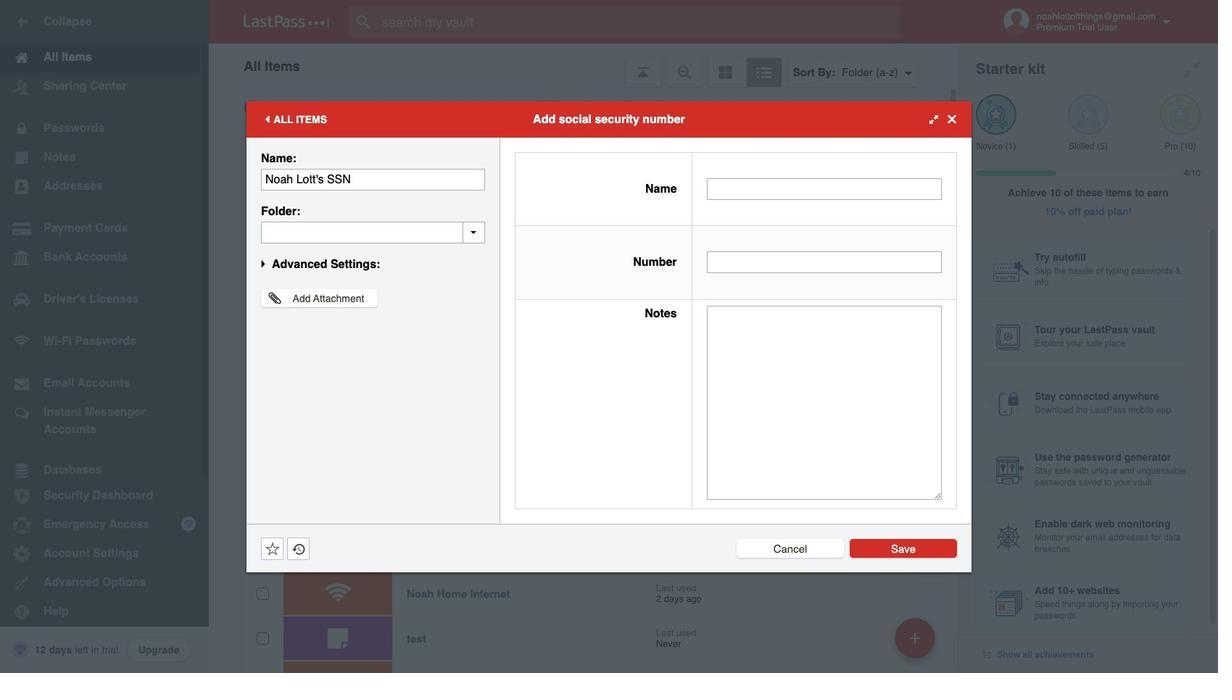 Task type: locate. For each thing, give the bounding box(es) containing it.
None text field
[[261, 169, 485, 190], [707, 178, 942, 200], [707, 252, 942, 274], [261, 169, 485, 190], [707, 178, 942, 200], [707, 252, 942, 274]]

new item image
[[910, 633, 920, 644]]

None text field
[[261, 222, 485, 243], [707, 306, 942, 500], [261, 222, 485, 243], [707, 306, 942, 500]]

main navigation navigation
[[0, 0, 209, 674]]

dialog
[[247, 101, 972, 573]]

search my vault text field
[[350, 6, 929, 38]]

new item navigation
[[890, 614, 944, 674]]



Task type: describe. For each thing, give the bounding box(es) containing it.
lastpass image
[[244, 15, 329, 28]]

vault options navigation
[[209, 44, 959, 87]]

Search search field
[[350, 6, 929, 38]]



Task type: vqa. For each thing, say whether or not it's contained in the screenshot.
New item navigation
yes



